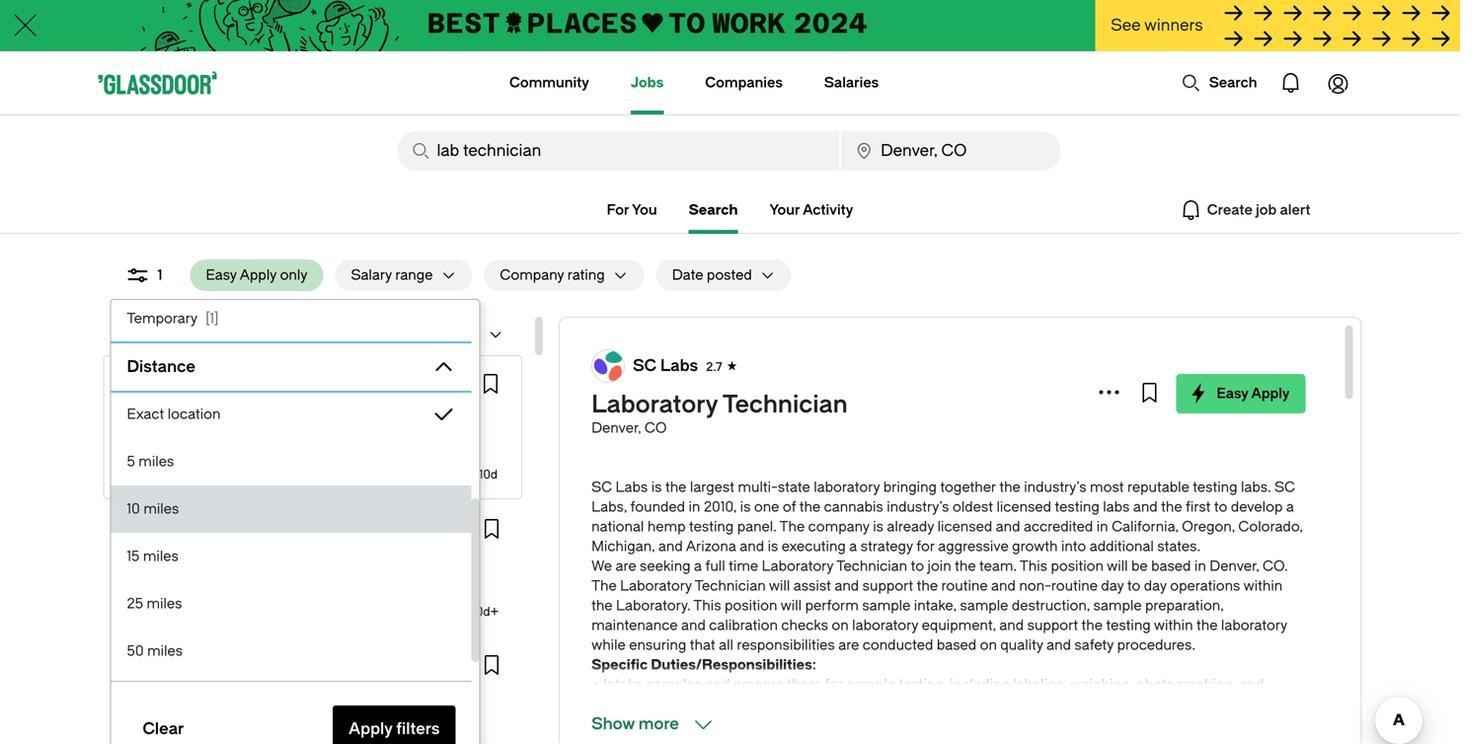 Task type: describe. For each thing, give the bounding box(es) containing it.
●
[[592, 677, 600, 693]]

national
[[592, 519, 644, 535]]

of
[[783, 499, 796, 516]]

0 horizontal spatial industry's
[[887, 499, 950, 516]]

37 lab technician jobs in denver, co
[[118, 326, 359, 343]]

0 horizontal spatial position
[[725, 598, 778, 614]]

them
[[787, 677, 822, 693]]

your activity link
[[770, 199, 854, 222]]

is left one
[[740, 499, 751, 516]]

and left "safety" at the bottom of page
[[1047, 637, 1071, 654]]

0 vertical spatial to
[[1215, 499, 1228, 516]]

0 vertical spatial this
[[1020, 558, 1048, 575]]

multi-
[[738, 479, 778, 496]]

10d
[[479, 468, 498, 482]]

- for $45k
[[150, 722, 156, 736]]

temporary
[[127, 311, 198, 327]]

inc.
[[227, 655, 247, 669]]

sample up conducted
[[862, 598, 911, 614]]

apply down $19.00 - $20.00
[[160, 469, 187, 480]]

together
[[941, 479, 996, 496]]

assist
[[794, 578, 831, 595]]

origins
[[119, 655, 160, 669]]

5 miles
[[127, 454, 174, 470]]

maintenance
[[592, 618, 678, 634]]

1 horizontal spatial for
[[917, 539, 935, 555]]

the down aggressive
[[955, 558, 976, 575]]

time
[[729, 558, 759, 575]]

ensuring
[[629, 637, 687, 654]]

sample down conducted
[[847, 677, 896, 693]]

seeking
[[640, 558, 691, 575]]

and up the that
[[681, 618, 706, 634]]

additional
[[1090, 539, 1154, 555]]

$70k
[[159, 586, 188, 599]]

the down preparation,
[[1197, 618, 1218, 634]]

50
[[127, 643, 144, 660]]

1 vertical spatial technician
[[837, 558, 908, 575]]

and down duties/responsibilities:
[[706, 677, 730, 693]]

0 horizontal spatial on
[[832, 618, 849, 634]]

testing up accredited
[[1055, 499, 1100, 516]]

only
[[280, 267, 308, 283]]

1 button
[[110, 260, 178, 291]]

aggressive
[[938, 539, 1009, 555]]

duties/responsibilities:
[[651, 657, 816, 674]]

50 miles
[[127, 643, 183, 660]]

sc right labs.
[[1275, 479, 1296, 496]]

bhd test and measurement
[[119, 518, 278, 532]]

distance list box
[[111, 391, 472, 723]]

5
[[127, 454, 135, 470]]

see
[[1111, 16, 1141, 35]]

technician inside "laboratory technician denver, co"
[[723, 391, 848, 419]]

the up maintenance
[[592, 598, 613, 614]]

exact location button
[[111, 391, 472, 438]]

all
[[719, 637, 734, 654]]

checks
[[782, 618, 829, 634]]

california,
[[1112, 519, 1179, 535]]

perform
[[805, 598, 859, 614]]

most
[[1090, 479, 1124, 496]]

15 miles
[[127, 549, 179, 565]]

1 vertical spatial to
[[911, 558, 924, 575]]

labs,
[[592, 499, 627, 516]]

1 horizontal spatial are
[[839, 637, 860, 654]]

organizing
[[592, 697, 660, 713]]

first
[[1186, 499, 1211, 516]]

in up operations at the bottom right
[[1195, 558, 1207, 575]]

1
[[158, 267, 162, 283]]

easy apply inside button
[[1217, 386, 1290, 402]]

1 vertical spatial for
[[825, 677, 844, 693]]

hemp
[[648, 519, 686, 535]]

in right jobs
[[269, 326, 280, 343]]

the up intake,
[[917, 578, 938, 595]]

15
[[127, 549, 140, 565]]

weighing,
[[1071, 677, 1133, 693]]

miles for 25 miles
[[147, 596, 182, 612]]

salary range button
[[335, 260, 433, 291]]

0 vertical spatial denver,
[[284, 326, 333, 343]]

easy apply inside jobs list element
[[136, 469, 187, 480]]

company
[[809, 519, 870, 535]]

bringing
[[884, 479, 937, 496]]

distance button
[[111, 352, 424, 383]]

- for $50k
[[151, 586, 156, 599]]

specific
[[592, 657, 648, 674]]

testing up arizona
[[689, 519, 734, 535]]

0 vertical spatial position
[[1051, 558, 1104, 575]]

equipment,
[[922, 618, 996, 634]]

search inside button
[[1210, 75, 1258, 91]]

panel.
[[737, 519, 777, 535]]

jobs
[[237, 326, 265, 343]]

$19.00
[[120, 448, 155, 462]]

show more button
[[592, 713, 715, 737]]

salaries link
[[825, 51, 879, 115]]

the down reputable
[[1162, 499, 1183, 516]]

0 vertical spatial samples
[[647, 677, 702, 693]]

1 horizontal spatial industry's
[[1024, 479, 1087, 496]]

into
[[1062, 539, 1087, 555]]

sc up "laboratory technician denver, co"
[[633, 357, 657, 375]]

date
[[672, 267, 704, 283]]

0 horizontal spatial based
[[937, 637, 977, 654]]

intake
[[603, 677, 643, 693]]

easy up [1]
[[206, 267, 237, 283]]

in left the 2010, at the bottom
[[689, 499, 701, 516]]

executing
[[782, 539, 846, 555]]

laboratory.
[[616, 598, 691, 614]]

salary range
[[351, 267, 433, 283]]

2 vertical spatial to
[[1128, 578, 1141, 595]]

for
[[607, 202, 629, 218]]

that
[[690, 637, 716, 654]]

and up perform
[[835, 578, 859, 595]]

company
[[500, 267, 564, 283]]

miles for 50 miles
[[147, 643, 183, 660]]

0 vertical spatial will
[[1107, 558, 1128, 575]]

easy right 5
[[136, 469, 158, 480]]

join
[[928, 558, 952, 575]]

1 routine from the left
[[942, 578, 988, 595]]

be
[[1132, 558, 1148, 575]]

strategy
[[861, 539, 913, 555]]

1 horizontal spatial within
[[1244, 578, 1283, 595]]

bhd
[[119, 518, 146, 532]]

michigan,
[[592, 539, 655, 555]]

1 vertical spatial a
[[850, 539, 858, 555]]

procedures.
[[1118, 637, 1196, 654]]

is up the strategy at the bottom right of page
[[873, 519, 884, 535]]

laboratory up the cannabis
[[814, 479, 880, 496]]

none field search location
[[842, 131, 1061, 171]]

co inside "laboratory technician denver, co"
[[645, 420, 667, 437]]

easy inside $50k - $70k easy apply
[[135, 606, 157, 618]]

easy apply button
[[1177, 374, 1306, 414]]

1 horizontal spatial the
[[780, 519, 805, 535]]

quality
[[1001, 637, 1044, 654]]

companies
[[705, 75, 783, 91]]

you
[[632, 202, 657, 218]]

testing up first
[[1193, 479, 1238, 496]]

and inside jobs list element
[[175, 518, 196, 532]]

and down team.
[[992, 578, 1016, 595]]

laboratory inside "laboratory technician denver, co"
[[592, 391, 718, 419]]

sc up labs, at the left bottom
[[592, 479, 612, 496]]

co.
[[1263, 558, 1288, 575]]

0 horizontal spatial within
[[1154, 618, 1194, 634]]

see winners link
[[1095, 0, 1461, 53]]

and right photographing,
[[1240, 677, 1264, 693]]

25 miles button
[[111, 581, 472, 628]]

2 vertical spatial will
[[781, 598, 802, 614]]

miles for 5 miles
[[139, 454, 174, 470]]



Task type: vqa. For each thing, say whether or not it's contained in the screenshot.
middle Labs
yes



Task type: locate. For each thing, give the bounding box(es) containing it.
and up 'quality'
[[1000, 618, 1024, 634]]

and up california, at the bottom of the page
[[1134, 499, 1158, 516]]

we
[[592, 558, 612, 575]]

1 vertical spatial this
[[694, 598, 721, 614]]

accredited
[[1024, 519, 1094, 535]]

1 vertical spatial are
[[839, 637, 860, 654]]

1 vertical spatial based
[[937, 637, 977, 654]]

range
[[395, 267, 433, 283]]

2.7 up the location
[[208, 377, 224, 391]]

2.7 inside jobs list element
[[208, 377, 224, 391]]

0 horizontal spatial co
[[337, 326, 359, 343]]

support down the strategy at the bottom right of page
[[863, 578, 914, 595]]

1 horizontal spatial 2.7
[[706, 360, 722, 374]]

team.
[[980, 558, 1017, 575]]

jobs list element
[[102, 355, 524, 745]]

easy up labs.
[[1217, 386, 1249, 402]]

to left join on the bottom right of page
[[911, 558, 924, 575]]

reputable
[[1128, 479, 1190, 496]]

1 horizontal spatial routine
[[1052, 578, 1098, 595]]

search button
[[1172, 63, 1268, 103]]

a
[[1287, 499, 1295, 516], [850, 539, 858, 555], [694, 558, 702, 575]]

2 horizontal spatial to
[[1215, 499, 1228, 516]]

within
[[1244, 578, 1283, 595], [1154, 618, 1194, 634]]

0 horizontal spatial denver,
[[284, 326, 333, 343]]

company rating button
[[484, 260, 605, 291]]

laboratory down co.
[[1222, 618, 1288, 634]]

none field search keyword
[[398, 131, 840, 171]]

co down salary
[[337, 326, 359, 343]]

sc labs up "laboratory technician denver, co"
[[633, 357, 698, 375]]

1 vertical spatial support
[[1028, 618, 1079, 634]]

2.7 for the sc labs logo to the right
[[706, 360, 722, 374]]

labs for the sc labs logo in the jobs list element
[[172, 377, 200, 391]]

sc labs logo image up exact
[[121, 373, 143, 395]]

50 miles button
[[111, 628, 472, 676]]

1 horizontal spatial co
[[645, 420, 667, 437]]

labs inside the sc labs is the largest multi-state laboratory bringing together the industry's most reputable testing labs. sc labs, founded in 2010, is one of the cannabis industry's oldest licensed testing labs and the first to develop a national hemp testing panel. the company is already licensed and accredited in california, oregon, colorado, michigan, and arizona and is executing a strategy for aggressive growth into additional states. we are seeking a full time laboratory technician to join the team. this position will be based in denver, co. the laboratory technician will assist and support the routine and non-routine day to day operations within the laboratory. this position will perform sample intake, sample destruction, sample preparation, maintenance and calibration checks on laboratory equipment, and support the testing within the laboratory while ensuring that all responsibilities are conducted based on quality and safety procedures. specific duties/responsibilities: ● intake samples and prepare them for sample testing, including labeling, weighing, photographing, and organizing samples
[[616, 479, 648, 496]]

0 vertical spatial within
[[1244, 578, 1283, 595]]

based down states. on the bottom right of the page
[[1152, 558, 1191, 575]]

sc labs inside jobs list element
[[152, 377, 200, 391]]

2 routine from the left
[[1052, 578, 1098, 595]]

denver, inside the sc labs is the largest multi-state laboratory bringing together the industry's most reputable testing labs. sc labs, founded in 2010, is one of the cannabis industry's oldest licensed testing labs and the first to develop a national hemp testing panel. the company is already licensed and accredited in california, oregon, colorado, michigan, and arizona and is executing a strategy for aggressive growth into additional states. we are seeking a full time laboratory technician to join the team. this position will be based in denver, co. the laboratory technician will assist and support the routine and non-routine day to day operations within the laboratory. this position will perform sample intake, sample destruction, sample preparation, maintenance and calibration checks on laboratory equipment, and support the testing within the laboratory while ensuring that all responsibilities are conducted based on quality and safety procedures. specific duties/responsibilities: ● intake samples and prepare them for sample testing, including labeling, weighing, photographing, and organizing samples
[[1210, 558, 1260, 575]]

testing
[[1193, 479, 1238, 496], [1055, 499, 1100, 516], [689, 519, 734, 535], [1107, 618, 1151, 634]]

15 miles button
[[111, 533, 472, 581]]

1 horizontal spatial based
[[1152, 558, 1191, 575]]

0 vertical spatial based
[[1152, 558, 1191, 575]]

easy apply down $19.00 - $20.00
[[136, 469, 187, 480]]

licensed down oldest
[[938, 519, 993, 535]]

1 horizontal spatial on
[[980, 637, 997, 654]]

2 day from the left
[[1144, 578, 1167, 595]]

a down company
[[850, 539, 858, 555]]

2 horizontal spatial a
[[1287, 499, 1295, 516]]

and right the test
[[175, 518, 196, 532]]

1 vertical spatial samples
[[664, 697, 719, 713]]

the
[[780, 519, 805, 535], [592, 578, 617, 595]]

0 horizontal spatial for
[[825, 677, 844, 693]]

for right them
[[825, 677, 844, 693]]

miles inside 'button'
[[144, 501, 179, 517]]

$20.00
[[166, 448, 205, 462]]

technician down the strategy at the bottom right of page
[[837, 558, 908, 575]]

0 horizontal spatial none field
[[398, 131, 840, 171]]

1 vertical spatial search
[[689, 202, 738, 218]]

sc labs down distance
[[152, 377, 200, 391]]

- for $19.00
[[158, 448, 164, 462]]

miles right 50
[[147, 643, 183, 660]]

sample
[[862, 598, 911, 614], [960, 598, 1009, 614], [1094, 598, 1142, 614], [847, 677, 896, 693]]

founded
[[631, 499, 685, 516]]

is down "panel."
[[768, 539, 779, 555]]

labs up "laboratory technician denver, co"
[[661, 357, 698, 375]]

laboratory inside jobs list element
[[162, 655, 224, 669]]

0 horizontal spatial support
[[863, 578, 914, 595]]

0 vertical spatial support
[[863, 578, 914, 595]]

labs for the sc labs logo to the right
[[661, 357, 698, 375]]

search up date posted
[[689, 202, 738, 218]]

for up join on the bottom right of page
[[917, 539, 935, 555]]

search link
[[689, 199, 738, 222]]

support
[[863, 578, 914, 595], [1028, 618, 1079, 634]]

0 horizontal spatial routine
[[942, 578, 988, 595]]

calibration
[[709, 618, 778, 634]]

1 vertical spatial licensed
[[938, 519, 993, 535]]

licensed up accredited
[[997, 499, 1052, 516]]

miles right 25
[[147, 596, 182, 612]]

for
[[917, 539, 935, 555], [825, 677, 844, 693]]

day down additional in the right bottom of the page
[[1102, 578, 1124, 595]]

0 horizontal spatial this
[[694, 598, 721, 614]]

position down into
[[1051, 558, 1104, 575]]

1 vertical spatial labs
[[172, 377, 200, 391]]

- right $19.00
[[158, 448, 164, 462]]

- right $45k
[[150, 722, 156, 736]]

sc
[[633, 357, 657, 375], [152, 377, 169, 391], [592, 479, 612, 496], [1275, 479, 1296, 496]]

1 horizontal spatial search
[[1210, 75, 1258, 91]]

apply left the only in the left top of the page
[[240, 267, 277, 283]]

oldest
[[953, 499, 993, 516]]

1 horizontal spatial position
[[1051, 558, 1104, 575]]

sc labs
[[633, 357, 698, 375], [152, 377, 200, 391]]

5 miles button
[[111, 438, 472, 486]]

1 vertical spatial denver,
[[592, 420, 641, 437]]

0 vertical spatial technician
[[723, 391, 848, 419]]

1 vertical spatial sc labs
[[152, 377, 200, 391]]

1 horizontal spatial a
[[850, 539, 858, 555]]

0 vertical spatial 2.7
[[706, 360, 722, 374]]

1 horizontal spatial sc labs logo image
[[593, 351, 624, 382]]

show more
[[592, 716, 679, 734]]

None field
[[398, 131, 840, 171], [842, 131, 1061, 171]]

rating
[[568, 267, 605, 283]]

0 vertical spatial are
[[616, 558, 637, 575]]

1 day from the left
[[1102, 578, 1124, 595]]

based
[[1152, 558, 1191, 575], [937, 637, 977, 654]]

industry's up already
[[887, 499, 950, 516]]

0 horizontal spatial a
[[694, 558, 702, 575]]

testing up the procedures.
[[1107, 618, 1151, 634]]

1 vertical spatial on
[[980, 637, 997, 654]]

technician
[[723, 391, 848, 419], [837, 558, 908, 575], [695, 578, 766, 595]]

date posted button
[[656, 260, 752, 291]]

1 vertical spatial -
[[151, 586, 156, 599]]

sc labs is the largest multi-state laboratory bringing together the industry's most reputable testing labs. sc labs, founded in 2010, is one of the cannabis industry's oldest licensed testing labs and the first to develop a national hemp testing panel. the company is already licensed and accredited in california, oregon, colorado, michigan, and arizona and is executing a strategy for aggressive growth into additional states. we are seeking a full time laboratory technician to join the team. this position will be based in denver, co. the laboratory technician will assist and support the routine and non-routine day to day operations within the laboratory. this position will perform sample intake, sample destruction, sample preparation, maintenance and calibration checks on laboratory equipment, and support the testing within the laboratory while ensuring that all responsibilities are conducted based on quality and safety procedures. specific duties/responsibilities: ● intake samples and prepare them for sample testing, including labeling, weighing, photographing, and organizing samples
[[592, 479, 1303, 713]]

support down destruction,
[[1028, 618, 1079, 634]]

day
[[1102, 578, 1124, 595], [1144, 578, 1167, 595]]

2 horizontal spatial labs
[[661, 357, 698, 375]]

2 vertical spatial technician
[[695, 578, 766, 595]]

labs
[[1103, 499, 1130, 516]]

the down we
[[592, 578, 617, 595]]

1 horizontal spatial to
[[1128, 578, 1141, 595]]

1 horizontal spatial support
[[1028, 618, 1079, 634]]

2.7
[[706, 360, 722, 374], [208, 377, 224, 391]]

- inside $50k - $70k easy apply
[[151, 586, 156, 599]]

activity
[[803, 202, 854, 218]]

1 horizontal spatial labs
[[616, 479, 648, 496]]

0 vertical spatial on
[[832, 618, 849, 634]]

position
[[1051, 558, 1104, 575], [725, 598, 778, 614]]

0 vertical spatial licensed
[[997, 499, 1052, 516]]

are down michigan,
[[616, 558, 637, 575]]

0 vertical spatial industry's
[[1024, 479, 1087, 496]]

the right together
[[1000, 479, 1021, 496]]

[1]
[[206, 311, 219, 327]]

0 horizontal spatial are
[[616, 558, 637, 575]]

0 horizontal spatial search
[[689, 202, 738, 218]]

sample down be
[[1094, 598, 1142, 614]]

$65k
[[159, 722, 188, 736]]

miles for 10 miles
[[144, 501, 179, 517]]

industry's up accredited
[[1024, 479, 1087, 496]]

see winners
[[1111, 16, 1203, 35]]

0 vertical spatial easy apply
[[1217, 386, 1290, 402]]

and up growth
[[996, 519, 1021, 535]]

posted
[[707, 267, 752, 283]]

on left 'quality'
[[980, 637, 997, 654]]

labs.
[[1241, 479, 1272, 496]]

1 vertical spatial industry's
[[887, 499, 950, 516]]

0 horizontal spatial day
[[1102, 578, 1124, 595]]

to right first
[[1215, 499, 1228, 516]]

develop
[[1231, 499, 1283, 516]]

one
[[754, 499, 780, 516]]

your activity
[[770, 202, 854, 218]]

miles for 15 miles
[[143, 549, 179, 565]]

a left full
[[694, 558, 702, 575]]

lottie animation container image
[[1268, 59, 1315, 107], [1315, 59, 1362, 107], [1182, 73, 1202, 93], [1182, 73, 1202, 93]]

easy apply
[[1217, 386, 1290, 402], [136, 469, 187, 480]]

company rating
[[500, 267, 605, 283]]

are down perform
[[839, 637, 860, 654]]

0 horizontal spatial sc labs
[[152, 377, 200, 391]]

sc labs logo image down rating
[[593, 351, 624, 382]]

labs inside jobs list element
[[172, 377, 200, 391]]

1 vertical spatial 2.7
[[208, 377, 224, 391]]

2 vertical spatial -
[[150, 722, 156, 736]]

including
[[950, 677, 1010, 693]]

search
[[1210, 75, 1258, 91], [689, 202, 738, 218]]

apply up labs.
[[1252, 386, 1290, 402]]

responsibilities
[[737, 637, 835, 654]]

technician
[[166, 326, 234, 343]]

search down see winners link on the top of page
[[1210, 75, 1258, 91]]

0 vertical spatial the
[[780, 519, 805, 535]]

2 none field from the left
[[842, 131, 1061, 171]]

state
[[778, 479, 811, 496]]

sc labs logo image
[[593, 351, 624, 382], [121, 373, 143, 395]]

0 horizontal spatial 2.7
[[208, 377, 224, 391]]

labs up labs, at the left bottom
[[616, 479, 648, 496]]

routine up destruction,
[[1052, 578, 1098, 595]]

routine
[[942, 578, 988, 595], [1052, 578, 1098, 595]]

laboratory technician denver, co
[[592, 391, 848, 437]]

lottie animation container image
[[431, 51, 510, 113], [431, 51, 510, 113], [1268, 59, 1315, 107], [1315, 59, 1362, 107]]

0 vertical spatial for
[[917, 539, 935, 555]]

this up the that
[[694, 598, 721, 614]]

denver, inside "laboratory technician denver, co"
[[592, 420, 641, 437]]

within down preparation,
[[1154, 618, 1194, 634]]

intake,
[[914, 598, 957, 614]]

easy down $50k
[[135, 606, 157, 618]]

on down perform
[[832, 618, 849, 634]]

will down additional in the right bottom of the page
[[1107, 558, 1128, 575]]

routine down join on the bottom right of page
[[942, 578, 988, 595]]

0 vertical spatial sc labs
[[633, 357, 698, 375]]

labs down distance
[[172, 377, 200, 391]]

1 horizontal spatial this
[[1020, 558, 1048, 575]]

0 horizontal spatial easy apply
[[136, 469, 187, 480]]

technician down time
[[695, 578, 766, 595]]

sc labs logo image inside jobs list element
[[121, 373, 143, 395]]

25
[[127, 596, 143, 612]]

industry's
[[1024, 479, 1087, 496], [887, 499, 950, 516]]

0 horizontal spatial licensed
[[938, 519, 993, 535]]

2 horizontal spatial denver,
[[1210, 558, 1260, 575]]

while
[[592, 637, 626, 654]]

largest
[[690, 479, 735, 496]]

denver, up operations at the bottom right
[[1210, 558, 1260, 575]]

0 vertical spatial -
[[158, 448, 164, 462]]

25 miles
[[127, 596, 182, 612]]

sc down distance
[[152, 377, 169, 391]]

0 horizontal spatial sc labs logo image
[[121, 373, 143, 395]]

sc labs for the sc labs logo to the right
[[633, 357, 698, 375]]

co up founded
[[645, 420, 667, 437]]

miles inside button
[[139, 454, 174, 470]]

1 vertical spatial within
[[1154, 618, 1194, 634]]

Search location field
[[842, 131, 1061, 171]]

based down equipment,
[[937, 637, 977, 654]]

denver, up labs, at the left bottom
[[592, 420, 641, 437]]

and down "panel."
[[740, 539, 764, 555]]

full
[[706, 558, 726, 575]]

the right of
[[800, 499, 821, 516]]

0 horizontal spatial to
[[911, 558, 924, 575]]

1 vertical spatial will
[[769, 578, 790, 595]]

laboratory up conducted
[[852, 618, 919, 634]]

companies link
[[705, 51, 783, 115]]

Search keyword field
[[398, 131, 840, 171]]

$45k
[[119, 722, 147, 736]]

1 horizontal spatial none field
[[842, 131, 1061, 171]]

in
[[269, 326, 280, 343], [689, 499, 701, 516], [1097, 519, 1109, 535], [1195, 558, 1207, 575]]

0 vertical spatial search
[[1210, 75, 1258, 91]]

sample up equipment,
[[960, 598, 1009, 614]]

within down co.
[[1244, 578, 1283, 595]]

1 vertical spatial co
[[645, 420, 667, 437]]

0 vertical spatial a
[[1287, 499, 1295, 516]]

will
[[1107, 558, 1128, 575], [769, 578, 790, 595], [781, 598, 802, 614]]

easy apply up labs.
[[1217, 386, 1290, 402]]

sc labs for the sc labs logo in the jobs list element
[[152, 377, 200, 391]]

technician up state
[[723, 391, 848, 419]]

apply down $70k
[[159, 606, 186, 618]]

position up calibration
[[725, 598, 778, 614]]

0 vertical spatial co
[[337, 326, 359, 343]]

to down be
[[1128, 578, 1141, 595]]

your
[[770, 202, 800, 218]]

testing,
[[899, 677, 947, 693]]

exact location
[[127, 406, 221, 423]]

2.7 up "laboratory technician denver, co"
[[706, 360, 722, 374]]

0 horizontal spatial the
[[592, 578, 617, 595]]

1 horizontal spatial easy apply
[[1217, 386, 1290, 402]]

1 none field from the left
[[398, 131, 840, 171]]

and down hemp at the left
[[659, 539, 683, 555]]

the up "safety" at the bottom of page
[[1082, 618, 1103, 634]]

2.7 for the sc labs logo in the jobs list element
[[208, 377, 224, 391]]

growth
[[1012, 539, 1058, 555]]

the down of
[[780, 519, 805, 535]]

are
[[616, 558, 637, 575], [839, 637, 860, 654]]

- left $70k
[[151, 586, 156, 599]]

is up founded
[[652, 479, 662, 496]]

destruction,
[[1012, 598, 1090, 614]]

photographing,
[[1137, 677, 1236, 693]]

the up founded
[[666, 479, 687, 496]]

miles inside button
[[147, 643, 183, 660]]

1 horizontal spatial day
[[1144, 578, 1167, 595]]

2 vertical spatial labs
[[616, 479, 648, 496]]

1 vertical spatial the
[[592, 578, 617, 595]]

states.
[[1158, 539, 1201, 555]]

0 vertical spatial labs
[[661, 357, 698, 375]]

1 vertical spatial position
[[725, 598, 778, 614]]

sc inside jobs list element
[[152, 377, 169, 391]]

2010,
[[704, 499, 737, 516]]

2 vertical spatial denver,
[[1210, 558, 1260, 575]]

1 horizontal spatial licensed
[[997, 499, 1052, 516]]

37
[[118, 326, 134, 343]]

1 horizontal spatial denver,
[[592, 420, 641, 437]]

in down labs
[[1097, 519, 1109, 535]]

10 miles button
[[111, 486, 472, 533]]

jobs
[[631, 75, 664, 91]]

cannabis
[[824, 499, 884, 516]]

apply inside $50k - $70k easy apply
[[159, 606, 186, 618]]

day down be
[[1144, 578, 1167, 595]]

measurement
[[199, 518, 278, 532]]

preparation,
[[1146, 598, 1224, 614]]



